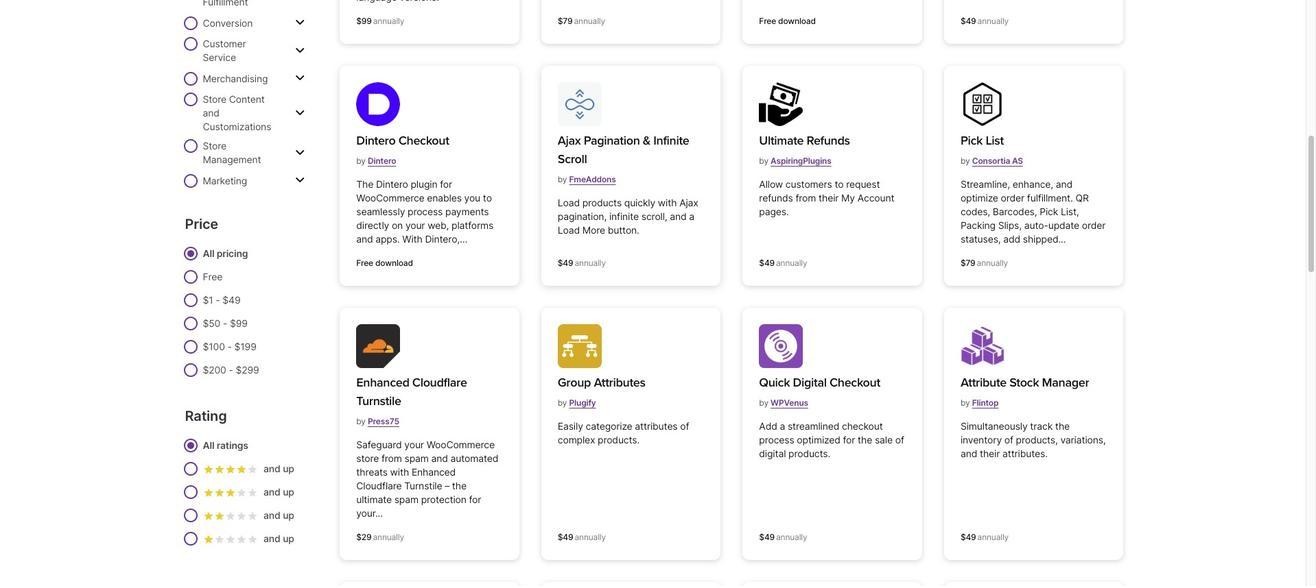 Task type: describe. For each thing, give the bounding box(es) containing it.
plugify link
[[569, 393, 596, 414]]

web,
[[428, 220, 449, 231]]

pick list
[[961, 133, 1004, 148]]

0 horizontal spatial download
[[375, 258, 413, 268]]

1 vertical spatial free
[[356, 258, 373, 268]]

streamline,
[[961, 178, 1010, 190]]

2 load from the top
[[558, 224, 580, 236]]

inventory
[[961, 434, 1002, 446]]

barcodes,
[[993, 206, 1037, 218]]

- for $1
[[216, 294, 220, 306]]

manager
[[1042, 375, 1090, 391]]

turnstile inside safeguard your woocommerce store from spam and automated threats with enhanced cloudflare turnstile – the ultimate spam protection for your...
[[405, 480, 442, 492]]

2 and up from the top
[[261, 487, 294, 498]]

and inside "store content and customizations"
[[203, 107, 219, 119]]

platforms
[[452, 220, 494, 231]]

show subcategories image for merchandising
[[295, 73, 305, 84]]

dintero for the
[[376, 178, 408, 190]]

annually for group attributes
[[575, 533, 606, 543]]

$50
[[203, 318, 220, 329]]

by for pick list
[[961, 156, 970, 166]]

–
[[445, 480, 450, 492]]

pick inside streamline, enhance, and optimize order fulfillment. qr codes, barcodes, pick list, packing slips, auto-update order statuses, add shipped...
[[1040, 206, 1059, 218]]

apps.
[[376, 233, 400, 245]]

$1 - $49
[[203, 294, 241, 306]]

allow customers to request refunds from their my account pages.
[[759, 178, 895, 218]]

$100
[[203, 341, 225, 353]]

infinite
[[654, 133, 689, 148]]

dintero link
[[368, 150, 396, 172]]

1 vertical spatial free download
[[356, 258, 413, 268]]

$49 annually for attribute stock manager
[[961, 533, 1009, 543]]

attribute stock manager
[[961, 375, 1090, 391]]

fulfillment.
[[1027, 192, 1073, 204]]

digital
[[759, 448, 786, 460]]

complex
[[558, 434, 595, 446]]

slips,
[[998, 220, 1022, 231]]

merchandising
[[203, 72, 268, 84]]

shipped...
[[1023, 233, 1066, 245]]

management
[[203, 154, 261, 165]]

by aspiringplugins
[[759, 156, 832, 166]]

by for quick digital checkout
[[759, 398, 769, 408]]

auto-
[[1025, 220, 1049, 231]]

with inside load products quickly with ajax pagination, infinite scroll, and a load more button.
[[658, 197, 677, 209]]

0 horizontal spatial $79 annually
[[558, 16, 605, 26]]

annually for enhanced cloudflare turnstile
[[373, 533, 404, 543]]

group
[[558, 375, 591, 391]]

enhanced inside safeguard your woocommerce store from spam and automated threats with enhanced cloudflare turnstile – the ultimate spam protection for your...
[[412, 467, 456, 478]]

woocommerce inside safeguard your woocommerce store from spam and automated threats with enhanced cloudflare turnstile – the ultimate spam protection for your...
[[427, 439, 495, 451]]

and inside safeguard your woocommerce store from spam and automated threats with enhanced cloudflare turnstile – the ultimate spam protection for your...
[[431, 453, 448, 465]]

0 vertical spatial spam
[[405, 453, 429, 465]]

your...
[[356, 508, 383, 520]]

&
[[643, 133, 651, 148]]

$50 - $99
[[203, 318, 248, 329]]

pricing
[[217, 248, 248, 259]]

all for rating
[[203, 440, 214, 452]]

ajax inside 'ajax pagination & infinite scroll'
[[558, 133, 581, 148]]

store management
[[203, 140, 261, 165]]

attribute stock manager link
[[961, 374, 1090, 393]]

their inside 'simultaneously track the inventory of products, variations, and their attributes.'
[[980, 448, 1000, 460]]

by for ajax pagination & infinite scroll
[[558, 174, 567, 185]]

directly
[[356, 220, 389, 231]]

0 horizontal spatial checkout
[[399, 133, 449, 148]]

optimized
[[797, 434, 841, 446]]

fmeaddons
[[569, 174, 616, 185]]

aspiringplugins
[[771, 156, 832, 166]]

checkout
[[842, 421, 883, 432]]

products. inside the easily categorize attributes of complex products.
[[598, 434, 640, 446]]

$49 annually for ultimate refunds
[[759, 258, 808, 268]]

group attributes
[[558, 375, 646, 391]]

and inside streamline, enhance, and optimize order fulfillment. qr codes, barcodes, pick list, packing slips, auto-update order statuses, add shipped...
[[1056, 178, 1073, 190]]

by dintero
[[356, 156, 396, 166]]

4 up from the top
[[283, 533, 294, 545]]

statuses,
[[961, 233, 1001, 245]]

by wpvenus
[[759, 398, 809, 408]]

cloudflare inside enhanced cloudflare turnstile
[[412, 375, 467, 391]]

by for ultimate refunds
[[759, 156, 769, 166]]

my
[[842, 192, 855, 204]]

annually for attribute stock manager
[[978, 533, 1009, 543]]

scroll,
[[642, 211, 668, 222]]

press75 link
[[368, 411, 399, 432]]

pick list link
[[961, 132, 1023, 150]]

0 horizontal spatial order
[[1001, 192, 1025, 204]]

scroll
[[558, 152, 587, 167]]

customers
[[786, 178, 832, 190]]

by plugify
[[558, 398, 596, 408]]

request
[[847, 178, 880, 190]]

wpvenus
[[771, 398, 809, 408]]

consortia as link
[[972, 150, 1023, 172]]

by for group attributes
[[558, 398, 567, 408]]

products. inside add a streamlined checkout process optimized for the sale of digital products.
[[789, 448, 831, 460]]

quick digital checkout
[[759, 375, 881, 391]]

simultaneously track the inventory of products, variations, and their attributes.
[[961, 421, 1106, 460]]

dintero,...
[[425, 233, 468, 245]]

process inside add a streamlined checkout process optimized for the sale of digital products.
[[759, 434, 795, 446]]

plugin
[[411, 178, 438, 190]]

add
[[759, 421, 777, 432]]

a inside add a streamlined checkout process optimized for the sale of digital products.
[[780, 421, 785, 432]]

$49 annually for quick digital checkout
[[759, 533, 808, 543]]

ultimate refunds
[[759, 133, 850, 148]]

annually for ultimate refunds
[[776, 258, 808, 268]]

customizations
[[203, 121, 271, 132]]

marketing
[[203, 175, 247, 186]]

account
[[858, 192, 895, 204]]

enhanced cloudflare turnstile link
[[356, 374, 503, 411]]

1 vertical spatial $79 annually
[[961, 258, 1008, 268]]

all pricing
[[203, 248, 248, 259]]

store content and customizations
[[203, 93, 271, 132]]

annually for ajax pagination & infinite scroll
[[575, 258, 606, 268]]

to inside 'the dintero plugin for woocommerce enables you to seamlessly process payments directly on your web, platforms and apps. with dintero,...'
[[483, 192, 492, 204]]

- for $100
[[228, 341, 232, 353]]

customer
[[203, 38, 246, 49]]

pagination,
[[558, 211, 607, 222]]

list
[[986, 133, 1004, 148]]

press75
[[368, 417, 399, 427]]

and inside 'simultaneously track the inventory of products, variations, and their attributes.'
[[961, 448, 978, 460]]

infinite
[[609, 211, 639, 222]]

packing
[[961, 220, 996, 231]]

threats
[[356, 467, 388, 478]]

$49 for quick digital checkout
[[759, 533, 775, 543]]

of inside 'simultaneously track the inventory of products, variations, and their attributes.'
[[1005, 434, 1014, 446]]

1 vertical spatial spam
[[394, 494, 419, 506]]

dintero for by
[[368, 156, 396, 166]]

refunds
[[759, 192, 793, 204]]

cloudflare inside safeguard your woocommerce store from spam and automated threats with enhanced cloudflare turnstile – the ultimate spam protection for your...
[[356, 480, 402, 492]]

with inside safeguard your woocommerce store from spam and automated threats with enhanced cloudflare turnstile – the ultimate spam protection for your...
[[390, 467, 409, 478]]

of inside the easily categorize attributes of complex products.
[[680, 421, 689, 432]]

codes,
[[961, 206, 991, 218]]

customer service
[[203, 38, 246, 63]]

show subcategories image for marketing
[[295, 175, 305, 186]]

conversion
[[203, 17, 253, 28]]

and inside 'the dintero plugin for woocommerce enables you to seamlessly process payments directly on your web, platforms and apps. with dintero,...'
[[356, 233, 373, 245]]

ajax pagination & infinite scroll link
[[558, 132, 704, 169]]

a inside load products quickly with ajax pagination, infinite scroll, and a load more button.
[[689, 211, 695, 222]]

process inside 'the dintero plugin for woocommerce enables you to seamlessly process payments directly on your web, platforms and apps. with dintero,...'
[[408, 206, 443, 218]]

$299
[[236, 364, 259, 376]]



Task type: vqa. For each thing, say whether or not it's contained in the screenshot.
Woo for Merchants link
no



Task type: locate. For each thing, give the bounding box(es) containing it.
show subcategories image for customer service
[[295, 45, 305, 56]]

dintero checkout
[[356, 133, 449, 148]]

1 vertical spatial from
[[382, 453, 402, 465]]

0 horizontal spatial to
[[483, 192, 492, 204]]

2 show subcategories image from the top
[[295, 73, 305, 84]]

1 horizontal spatial turnstile
[[405, 480, 442, 492]]

your right "safeguard" on the left
[[405, 439, 424, 451]]

your up with
[[406, 220, 425, 231]]

0 horizontal spatial turnstile
[[356, 394, 401, 409]]

1 load from the top
[[558, 197, 580, 209]]

- for $50
[[223, 318, 227, 329]]

by down quick at the bottom right of page
[[759, 398, 769, 408]]

group attributes link
[[558, 374, 646, 393]]

1 horizontal spatial with
[[658, 197, 677, 209]]

store for store management
[[203, 140, 227, 152]]

of down simultaneously
[[1005, 434, 1014, 446]]

1 vertical spatial all
[[203, 440, 214, 452]]

of inside add a streamlined checkout process optimized for the sale of digital products.
[[896, 434, 905, 446]]

track
[[1031, 421, 1053, 432]]

1 horizontal spatial products.
[[789, 448, 831, 460]]

checkout up checkout
[[830, 375, 881, 391]]

2 store from the top
[[203, 140, 227, 152]]

simultaneously
[[961, 421, 1028, 432]]

process
[[408, 206, 443, 218], [759, 434, 795, 446]]

0 horizontal spatial woocommerce
[[356, 192, 425, 204]]

load up pagination,
[[558, 197, 580, 209]]

0 vertical spatial $79 annually
[[558, 16, 605, 26]]

2 up from the top
[[283, 487, 294, 498]]

all for price
[[203, 248, 214, 259]]

store
[[356, 453, 379, 465]]

3 and up from the top
[[261, 510, 294, 522]]

wpvenus link
[[771, 393, 809, 414]]

1 store from the top
[[203, 93, 227, 105]]

$49
[[961, 16, 976, 26], [558, 258, 573, 268], [759, 258, 775, 268], [223, 294, 241, 306], [558, 533, 573, 543], [759, 533, 775, 543], [961, 533, 976, 543]]

4 and up from the top
[[261, 533, 294, 545]]

1 vertical spatial $99
[[230, 318, 248, 329]]

1 vertical spatial checkout
[[830, 375, 881, 391]]

1 vertical spatial ajax
[[680, 197, 699, 209]]

their inside allow customers to request refunds from their my account pages.
[[819, 192, 839, 204]]

with
[[402, 233, 423, 245]]

for inside safeguard your woocommerce store from spam and automated threats with enhanced cloudflare turnstile – the ultimate spam protection for your...
[[469, 494, 481, 506]]

1 vertical spatial order
[[1082, 220, 1106, 231]]

by flintop
[[961, 398, 999, 408]]

ajax inside load products quickly with ajax pagination, infinite scroll, and a load more button.
[[680, 197, 699, 209]]

woocommerce up automated
[[427, 439, 495, 451]]

2 vertical spatial free
[[203, 271, 223, 283]]

0 horizontal spatial from
[[382, 453, 402, 465]]

checkout
[[399, 133, 449, 148], [830, 375, 881, 391]]

from
[[796, 192, 816, 204], [382, 453, 402, 465]]

service
[[203, 51, 236, 63]]

dintero down the "dintero checkout" link
[[368, 156, 396, 166]]

- left $299
[[229, 364, 233, 376]]

1 vertical spatial load
[[558, 224, 580, 236]]

fmeaddons link
[[569, 169, 616, 190]]

0 vertical spatial checkout
[[399, 133, 449, 148]]

0 vertical spatial turnstile
[[356, 394, 401, 409]]

2 horizontal spatial for
[[843, 434, 855, 446]]

1 horizontal spatial $99
[[356, 16, 372, 26]]

automated
[[451, 453, 499, 465]]

$100 - $199
[[203, 341, 257, 353]]

1 horizontal spatial $79 annually
[[961, 258, 1008, 268]]

by left consortia
[[961, 156, 970, 166]]

annually for pick list
[[977, 258, 1008, 268]]

refunds
[[807, 133, 850, 148]]

for up enables
[[440, 178, 452, 190]]

dintero up by dintero
[[356, 133, 396, 148]]

$49 annually for ajax pagination & infinite scroll
[[558, 258, 606, 268]]

a right scroll,
[[689, 211, 695, 222]]

0 vertical spatial products.
[[598, 434, 640, 446]]

0 vertical spatial woocommerce
[[356, 192, 425, 204]]

button.
[[608, 224, 640, 236]]

annually for quick digital checkout
[[776, 533, 808, 543]]

1 show subcategories image from the top
[[295, 17, 305, 28]]

to inside allow customers to request refunds from their my account pages.
[[835, 178, 844, 190]]

your inside safeguard your woocommerce store from spam and automated threats with enhanced cloudflare turnstile – the ultimate spam protection for your...
[[405, 439, 424, 451]]

1 vertical spatial woocommerce
[[427, 439, 495, 451]]

0 vertical spatial load
[[558, 197, 580, 209]]

1 horizontal spatial checkout
[[830, 375, 881, 391]]

store up the management
[[203, 140, 227, 152]]

1 vertical spatial show subcategories image
[[295, 107, 305, 118]]

enhanced up –
[[412, 467, 456, 478]]

dintero checkout link
[[356, 132, 449, 150]]

2 vertical spatial for
[[469, 494, 481, 506]]

load down pagination,
[[558, 224, 580, 236]]

turnstile up by press75
[[356, 394, 401, 409]]

ultimate
[[356, 494, 392, 506]]

variations,
[[1061, 434, 1106, 446]]

0 vertical spatial process
[[408, 206, 443, 218]]

0 horizontal spatial $99
[[230, 318, 248, 329]]

the
[[356, 178, 374, 190]]

0 horizontal spatial a
[[689, 211, 695, 222]]

2 all from the top
[[203, 440, 214, 452]]

0 horizontal spatial cloudflare
[[356, 480, 402, 492]]

1 vertical spatial with
[[390, 467, 409, 478]]

1 vertical spatial download
[[375, 258, 413, 268]]

1 horizontal spatial to
[[835, 178, 844, 190]]

quick
[[759, 375, 790, 391]]

ajax up scroll
[[558, 133, 581, 148]]

enhance,
[[1013, 178, 1054, 190]]

to up my
[[835, 178, 844, 190]]

show subcategories image for store management
[[295, 147, 305, 158]]

as
[[1012, 156, 1023, 166]]

list,
[[1061, 206, 1079, 218]]

1 vertical spatial cloudflare
[[356, 480, 402, 492]]

0 horizontal spatial $79
[[558, 16, 573, 26]]

by up allow
[[759, 156, 769, 166]]

quickly
[[624, 197, 656, 209]]

1 vertical spatial enhanced
[[412, 467, 456, 478]]

by down scroll
[[558, 174, 567, 185]]

their left my
[[819, 192, 839, 204]]

ajax right quickly
[[680, 197, 699, 209]]

0 vertical spatial ajax
[[558, 133, 581, 148]]

products.
[[598, 434, 640, 446], [789, 448, 831, 460]]

1 vertical spatial store
[[203, 140, 227, 152]]

0 vertical spatial free download
[[759, 16, 816, 26]]

easily
[[558, 421, 583, 432]]

by consortia as
[[961, 156, 1023, 166]]

0 vertical spatial all
[[203, 248, 214, 259]]

all left pricing
[[203, 248, 214, 259]]

1 and up from the top
[[261, 463, 294, 475]]

$200
[[203, 364, 226, 376]]

$49 for group attributes
[[558, 533, 573, 543]]

for inside add a streamlined checkout process optimized for the sale of digital products.
[[843, 434, 855, 446]]

store inside store management
[[203, 140, 227, 152]]

with up scroll,
[[658, 197, 677, 209]]

1 horizontal spatial their
[[980, 448, 1000, 460]]

rating
[[185, 408, 227, 425]]

woocommerce up seamlessly
[[356, 192, 425, 204]]

store
[[203, 93, 227, 105], [203, 140, 227, 152]]

1 vertical spatial products.
[[789, 448, 831, 460]]

pick down fulfillment.
[[1040, 206, 1059, 218]]

1 vertical spatial to
[[483, 192, 492, 204]]

1 vertical spatial their
[[980, 448, 1000, 460]]

spam
[[405, 453, 429, 465], [394, 494, 419, 506]]

you
[[464, 192, 481, 204]]

1 all from the top
[[203, 248, 214, 259]]

0 vertical spatial store
[[203, 93, 227, 105]]

your inside 'the dintero plugin for woocommerce enables you to seamlessly process payments directly on your web, platforms and apps. with dintero,...'
[[406, 220, 425, 231]]

$29
[[356, 533, 372, 543]]

qr
[[1076, 192, 1089, 204]]

all left ratings
[[203, 440, 214, 452]]

content
[[229, 93, 265, 105]]

2 show subcategories image from the top
[[295, 107, 305, 118]]

for inside 'the dintero plugin for woocommerce enables you to seamlessly process payments directly on your web, platforms and apps. with dintero,...'
[[440, 178, 452, 190]]

0 horizontal spatial enhanced
[[356, 375, 409, 391]]

by left press75 link
[[356, 417, 366, 427]]

ajax pagination & infinite scroll
[[558, 133, 689, 167]]

1 horizontal spatial process
[[759, 434, 795, 446]]

the down checkout
[[858, 434, 873, 446]]

enhanced cloudflare turnstile
[[356, 375, 467, 409]]

show subcategories image
[[295, 17, 305, 28], [295, 107, 305, 118]]

show subcategories image for conversion
[[295, 17, 305, 28]]

0 vertical spatial show subcategories image
[[295, 17, 305, 28]]

$49 for attribute stock manager
[[961, 533, 976, 543]]

of right attributes
[[680, 421, 689, 432]]

the right track
[[1056, 421, 1070, 432]]

checkout up plugin
[[399, 133, 449, 148]]

store down merchandising
[[203, 93, 227, 105]]

1 horizontal spatial download
[[778, 16, 816, 26]]

0 vertical spatial your
[[406, 220, 425, 231]]

1 horizontal spatial from
[[796, 192, 816, 204]]

1 vertical spatial your
[[405, 439, 424, 451]]

flintop link
[[972, 393, 999, 414]]

process up digital at the bottom right of page
[[759, 434, 795, 446]]

a right add
[[780, 421, 785, 432]]

- right the $50
[[223, 318, 227, 329]]

free
[[759, 16, 776, 26], [356, 258, 373, 268], [203, 271, 223, 283]]

turnstile left –
[[405, 480, 442, 492]]

enhanced
[[356, 375, 409, 391], [412, 467, 456, 478]]

enhanced up press75 link
[[356, 375, 409, 391]]

flintop
[[972, 398, 999, 408]]

$79 annually
[[558, 16, 605, 26], [961, 258, 1008, 268]]

categorize
[[586, 421, 633, 432]]

order up barcodes,
[[1001, 192, 1025, 204]]

0 horizontal spatial free download
[[356, 258, 413, 268]]

$199
[[234, 341, 257, 353]]

1 vertical spatial pick
[[1040, 206, 1059, 218]]

add
[[1004, 233, 1021, 245]]

store inside "store content and customizations"
[[203, 93, 227, 105]]

aspiringplugins link
[[771, 150, 832, 172]]

attributes.
[[1003, 448, 1048, 460]]

2 vertical spatial dintero
[[376, 178, 408, 190]]

1 horizontal spatial order
[[1082, 220, 1106, 231]]

the inside add a streamlined checkout process optimized for the sale of digital products.
[[858, 434, 873, 446]]

add a streamlined checkout process optimized for the sale of digital products.
[[759, 421, 905, 460]]

show subcategories image for store content and customizations
[[295, 107, 305, 118]]

0 vertical spatial cloudflare
[[412, 375, 467, 391]]

1 horizontal spatial free download
[[759, 16, 816, 26]]

products,
[[1016, 434, 1058, 446]]

- left $199
[[228, 341, 232, 353]]

from down customers
[[796, 192, 816, 204]]

- for $200
[[229, 364, 233, 376]]

1 horizontal spatial free
[[356, 258, 373, 268]]

0 horizontal spatial products.
[[598, 434, 640, 446]]

by press75
[[356, 417, 399, 427]]

1 vertical spatial $79
[[961, 258, 976, 268]]

1 vertical spatial dintero
[[368, 156, 396, 166]]

1 vertical spatial the
[[858, 434, 873, 446]]

2 horizontal spatial of
[[1005, 434, 1014, 446]]

0 vertical spatial free
[[759, 16, 776, 26]]

$200 - $299
[[203, 364, 259, 376]]

the inside 'simultaneously track the inventory of products, variations, and their attributes.'
[[1056, 421, 1070, 432]]

attributes
[[635, 421, 678, 432]]

0 vertical spatial a
[[689, 211, 695, 222]]

attributes
[[594, 375, 646, 391]]

by for enhanced cloudflare turnstile
[[356, 417, 366, 427]]

more
[[583, 224, 605, 236]]

process up web,
[[408, 206, 443, 218]]

for right protection on the bottom left
[[469, 494, 481, 506]]

2 horizontal spatial the
[[1056, 421, 1070, 432]]

enables
[[427, 192, 462, 204]]

their down 'inventory'
[[980, 448, 1000, 460]]

1 horizontal spatial for
[[469, 494, 481, 506]]

0 vertical spatial the
[[1056, 421, 1070, 432]]

1 horizontal spatial pick
[[1040, 206, 1059, 218]]

$49 for ajax pagination & infinite scroll
[[558, 258, 573, 268]]

dintero inside 'the dintero plugin for woocommerce enables you to seamlessly process payments directly on your web, platforms and apps. with dintero,...'
[[376, 178, 408, 190]]

enhanced inside enhanced cloudflare turnstile
[[356, 375, 409, 391]]

1 horizontal spatial woocommerce
[[427, 439, 495, 451]]

0 vertical spatial $99
[[356, 16, 372, 26]]

0 vertical spatial dintero
[[356, 133, 396, 148]]

woocommerce
[[356, 192, 425, 204], [427, 439, 495, 451]]

and inside load products quickly with ajax pagination, infinite scroll, and a load more button.
[[670, 211, 687, 222]]

0 vertical spatial from
[[796, 192, 816, 204]]

woocommerce inside 'the dintero plugin for woocommerce enables you to seamlessly process payments directly on your web, platforms and apps. with dintero,...'
[[356, 192, 425, 204]]

$1
[[203, 294, 213, 306]]

$99 annually
[[356, 16, 404, 26]]

by
[[356, 156, 366, 166], [759, 156, 769, 166], [961, 156, 970, 166], [558, 174, 567, 185], [558, 398, 567, 408], [759, 398, 769, 408], [961, 398, 970, 408], [356, 417, 366, 427]]

ratings
[[217, 440, 248, 452]]

0 vertical spatial download
[[778, 16, 816, 26]]

0 vertical spatial for
[[440, 178, 452, 190]]

from inside safeguard your woocommerce store from spam and automated threats with enhanced cloudflare turnstile – the ultimate spam protection for your...
[[382, 453, 402, 465]]

$49 for ultimate refunds
[[759, 258, 775, 268]]

dintero down dintero link
[[376, 178, 408, 190]]

easily categorize attributes of complex products.
[[558, 421, 689, 446]]

the dintero plugin for woocommerce enables you to seamlessly process payments directly on your web, platforms and apps. with dintero,...
[[356, 178, 494, 245]]

$49 annually for group attributes
[[558, 533, 606, 543]]

by left the flintop link at the bottom of page
[[961, 398, 970, 408]]

by left dintero link
[[356, 156, 366, 166]]

the right –
[[452, 480, 467, 492]]

0 horizontal spatial process
[[408, 206, 443, 218]]

1 vertical spatial a
[[780, 421, 785, 432]]

the inside safeguard your woocommerce store from spam and automated threats with enhanced cloudflare turnstile – the ultimate spam protection for your...
[[452, 480, 467, 492]]

all
[[203, 248, 214, 259], [203, 440, 214, 452]]

show subcategories image
[[295, 45, 305, 56], [295, 73, 305, 84], [295, 147, 305, 158], [295, 175, 305, 186]]

3 show subcategories image from the top
[[295, 147, 305, 158]]

by left plugify at the left of page
[[558, 398, 567, 408]]

4 show subcategories image from the top
[[295, 175, 305, 186]]

- right $1
[[216, 294, 220, 306]]

turnstile inside enhanced cloudflare turnstile
[[356, 394, 401, 409]]

3 up from the top
[[283, 510, 294, 522]]

safeguard
[[356, 439, 402, 451]]

order down qr on the right of page
[[1082, 220, 1106, 231]]

0 horizontal spatial ajax
[[558, 133, 581, 148]]

0 vertical spatial pick
[[961, 133, 983, 148]]

$99
[[356, 16, 372, 26], [230, 318, 248, 329]]

spam right ultimate
[[394, 494, 419, 506]]

checkout inside 'link'
[[830, 375, 881, 391]]

$79
[[558, 16, 573, 26], [961, 258, 976, 268]]

-
[[216, 294, 220, 306], [223, 318, 227, 329], [228, 341, 232, 353], [229, 364, 233, 376]]

products. down optimized
[[789, 448, 831, 460]]

0 horizontal spatial free
[[203, 271, 223, 283]]

1 vertical spatial process
[[759, 434, 795, 446]]

0 horizontal spatial of
[[680, 421, 689, 432]]

safeguard your woocommerce store from spam and automated threats with enhanced cloudflare turnstile – the ultimate spam protection for your...
[[356, 439, 499, 520]]

with right threats
[[390, 467, 409, 478]]

of right sale
[[896, 434, 905, 446]]

1 show subcategories image from the top
[[295, 45, 305, 56]]

for down checkout
[[843, 434, 855, 446]]

spam right store
[[405, 453, 429, 465]]

optimize
[[961, 192, 999, 204]]

from down "safeguard" on the left
[[382, 453, 402, 465]]

products. down categorize
[[598, 434, 640, 446]]

by for attribute stock manager
[[961, 398, 970, 408]]

1 up from the top
[[283, 463, 294, 475]]

streamlined
[[788, 421, 840, 432]]

from inside allow customers to request refunds from their my account pages.
[[796, 192, 816, 204]]

2 horizontal spatial free
[[759, 16, 776, 26]]

2 vertical spatial the
[[452, 480, 467, 492]]

0 horizontal spatial their
[[819, 192, 839, 204]]

to right you
[[483, 192, 492, 204]]

by for dintero checkout
[[356, 156, 366, 166]]

1 horizontal spatial of
[[896, 434, 905, 446]]

1 horizontal spatial $79
[[961, 258, 976, 268]]

cloudflare
[[412, 375, 467, 391], [356, 480, 402, 492]]

1 vertical spatial turnstile
[[405, 480, 442, 492]]

load
[[558, 197, 580, 209], [558, 224, 580, 236]]

load products quickly with ajax pagination, infinite scroll, and a load more button.
[[558, 197, 699, 236]]

pick left 'list'
[[961, 133, 983, 148]]

0 vertical spatial with
[[658, 197, 677, 209]]

store for store content and customizations
[[203, 93, 227, 105]]



